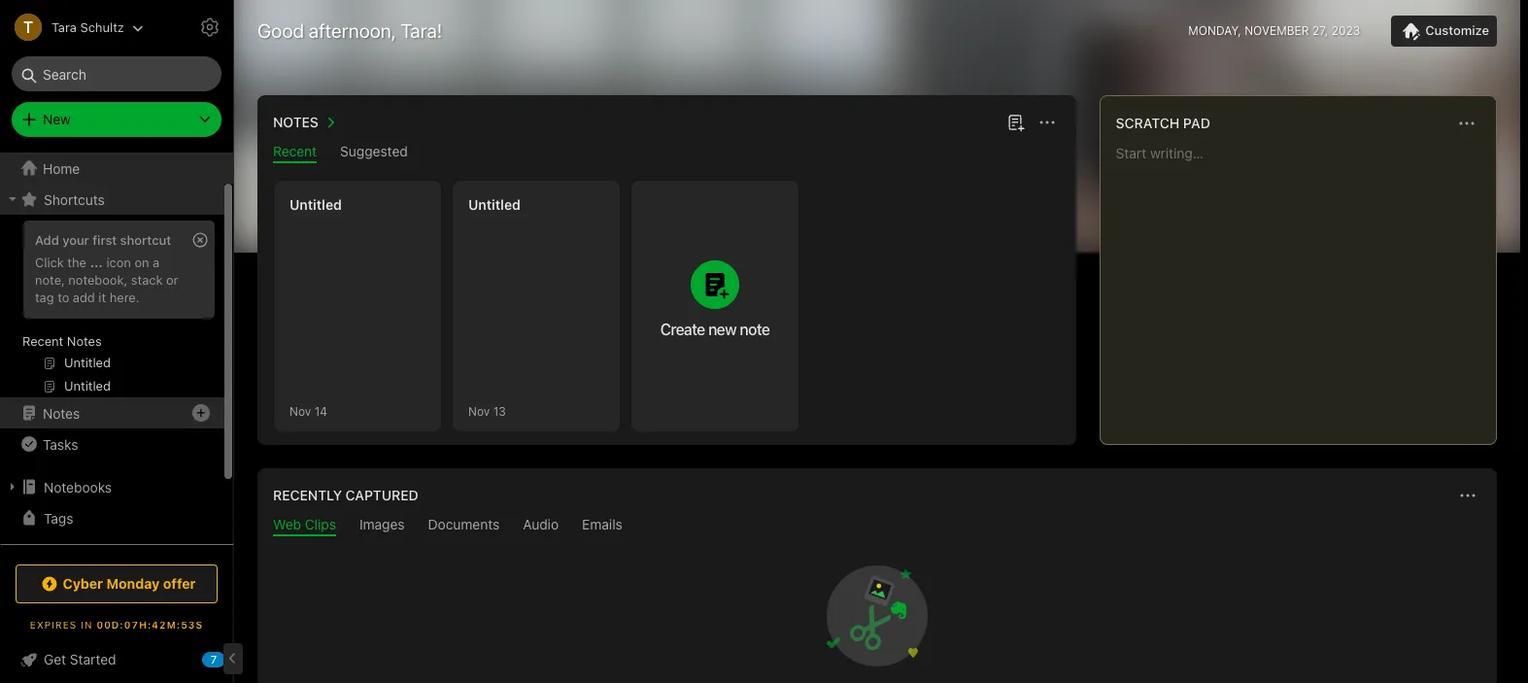 Task type: vqa. For each thing, say whether or not it's contained in the screenshot.
Cancel
no



Task type: describe. For each thing, give the bounding box(es) containing it.
click to collapse image
[[226, 647, 240, 670]]

notebook,
[[68, 272, 128, 287]]

00d:07h:42m:52s
[[97, 619, 203, 631]]

icon on a note, notebook, stack or tag to add it here.
[[35, 254, 178, 305]]

recent notes
[[22, 333, 102, 349]]

here.
[[110, 289, 139, 305]]

images
[[359, 516, 405, 532]]

your
[[62, 232, 89, 248]]

captured
[[346, 487, 418, 503]]

note
[[740, 321, 770, 338]]

create new note
[[660, 321, 770, 338]]

customize button
[[1392, 16, 1497, 47]]

14
[[314, 404, 327, 418]]

1 vertical spatial notes
[[67, 333, 102, 349]]

nov 13
[[468, 404, 506, 418]]

scratch pad button
[[1112, 112, 1210, 135]]

tags button
[[0, 502, 224, 533]]

notes inside button
[[273, 114, 319, 130]]

a
[[153, 254, 160, 270]]

get
[[44, 651, 66, 667]]

notes inside "link"
[[43, 405, 80, 421]]

tags
[[44, 510, 73, 526]]

expand notebooks image
[[5, 479, 20, 495]]

untitled for 14
[[290, 196, 342, 213]]

shared with me link
[[0, 533, 224, 564]]

cyber monday offer button
[[16, 564, 218, 603]]

tara schultz
[[51, 19, 124, 34]]

in
[[81, 619, 93, 631]]

click
[[35, 254, 64, 270]]

or
[[166, 272, 178, 287]]

create
[[660, 321, 705, 338]]

note,
[[35, 272, 65, 287]]

emails tab
[[582, 516, 623, 536]]

new button
[[12, 102, 222, 137]]

13
[[493, 404, 506, 418]]

new
[[43, 111, 71, 127]]

2023
[[1332, 23, 1360, 38]]

shortcuts
[[44, 191, 105, 207]]

more actions image for scratch pad
[[1455, 112, 1479, 135]]

create new note button
[[632, 181, 799, 431]]

stack
[[131, 272, 163, 287]]

scratch
[[1116, 115, 1180, 131]]

tab list for notes
[[261, 143, 1072, 163]]

more actions field for recently captured
[[1454, 482, 1482, 509]]

...
[[90, 254, 103, 270]]

untitled for 13
[[468, 196, 521, 213]]

first
[[93, 232, 117, 248]]

emails
[[582, 516, 623, 532]]

notes link
[[0, 397, 224, 428]]

click the ...
[[35, 254, 103, 270]]

recent for recent notes
[[22, 333, 63, 349]]

audio
[[523, 516, 559, 532]]

monday
[[106, 575, 160, 592]]

web
[[273, 516, 301, 532]]

27,
[[1313, 23, 1328, 38]]

more actions image
[[1035, 111, 1059, 134]]

images tab
[[359, 516, 405, 536]]

november
[[1245, 23, 1309, 38]]

notebooks link
[[0, 471, 224, 502]]

recent for recent
[[273, 143, 317, 159]]

notes button
[[269, 111, 342, 134]]

Start writing… text field
[[1116, 145, 1495, 428]]

good
[[257, 19, 304, 42]]

expires
[[30, 619, 77, 631]]

customize
[[1426, 22, 1489, 38]]

settings image
[[198, 16, 222, 39]]

nov 14
[[290, 404, 327, 418]]

afternoon,
[[309, 19, 396, 42]]

add
[[35, 232, 59, 248]]

it
[[99, 289, 106, 305]]

shortcut
[[120, 232, 171, 248]]

expires in 00d:07h:42m:52s
[[30, 619, 203, 631]]



Task type: locate. For each thing, give the bounding box(es) containing it.
notebooks
[[44, 479, 112, 495]]

nov left 13
[[468, 404, 490, 418]]

1 vertical spatial tab list
[[261, 516, 1493, 536]]

0 vertical spatial more actions image
[[1455, 112, 1479, 135]]

monday, november 27, 2023
[[1189, 23, 1360, 38]]

get started
[[44, 651, 116, 667]]

web clips tab
[[273, 516, 336, 536]]

1 horizontal spatial untitled
[[468, 196, 521, 213]]

to
[[57, 289, 69, 305]]

recent tab panel
[[257, 163, 1076, 445]]

on
[[135, 254, 149, 270]]

notes down add
[[67, 333, 102, 349]]

pad
[[1183, 115, 1210, 131]]

tree containing home
[[0, 153, 233, 607]]

web clips tab panel
[[257, 536, 1497, 683]]

documents tab
[[428, 516, 500, 536]]

tara!
[[401, 19, 442, 42]]

tasks
[[43, 436, 78, 452]]

with
[[91, 541, 117, 557]]

schultz
[[80, 19, 124, 34]]

add
[[73, 289, 95, 305]]

add your first shortcut
[[35, 232, 171, 248]]

suggested
[[340, 143, 408, 159]]

tara
[[51, 19, 77, 34]]

2 vertical spatial notes
[[43, 405, 80, 421]]

tab list
[[261, 143, 1072, 163], [261, 516, 1493, 536]]

nov
[[290, 404, 311, 418], [468, 404, 490, 418]]

1 nov from the left
[[290, 404, 311, 418]]

new
[[708, 321, 736, 338]]

0 vertical spatial notes
[[273, 114, 319, 130]]

nov for nov 14
[[290, 404, 311, 418]]

group containing add your first shortcut
[[0, 215, 224, 405]]

7
[[211, 653, 217, 666]]

more actions image for recently captured
[[1456, 484, 1480, 507]]

suggested tab
[[340, 143, 408, 163]]

1 vertical spatial recent
[[22, 333, 63, 349]]

recent inside group
[[22, 333, 63, 349]]

None search field
[[25, 56, 208, 91]]

icon
[[106, 254, 131, 270]]

shared with me
[[43, 541, 140, 557]]

untitled
[[290, 196, 342, 213], [468, 196, 521, 213]]

0 vertical spatial recent
[[273, 143, 317, 159]]

0 horizontal spatial nov
[[290, 404, 311, 418]]

tag
[[35, 289, 54, 305]]

tab list containing web clips
[[261, 516, 1493, 536]]

recently captured
[[273, 487, 418, 503]]

0 vertical spatial tab list
[[261, 143, 1072, 163]]

more actions field for scratch pad
[[1453, 110, 1481, 137]]

tree
[[0, 153, 233, 607]]

home link
[[0, 153, 233, 184]]

shared
[[43, 541, 87, 557]]

2 nov from the left
[[468, 404, 490, 418]]

0 horizontal spatial untitled
[[290, 196, 342, 213]]

scratch pad
[[1116, 115, 1210, 131]]

the
[[67, 254, 86, 270]]

more actions image
[[1455, 112, 1479, 135], [1456, 484, 1480, 507]]

audio tab
[[523, 516, 559, 536]]

nov for nov 13
[[468, 404, 490, 418]]

2 untitled from the left
[[468, 196, 521, 213]]

More actions field
[[1033, 109, 1061, 136], [1453, 110, 1481, 137], [1454, 482, 1482, 509]]

recent
[[273, 143, 317, 159], [22, 333, 63, 349]]

2 tab list from the top
[[261, 516, 1493, 536]]

1 horizontal spatial nov
[[468, 404, 490, 418]]

group inside tree
[[0, 215, 224, 405]]

recently captured button
[[269, 484, 418, 507]]

cyber
[[63, 575, 103, 592]]

recent tab
[[273, 143, 317, 163]]

0 horizontal spatial recent
[[22, 333, 63, 349]]

1 untitled from the left
[[290, 196, 342, 213]]

recent down notes button
[[273, 143, 317, 159]]

Account field
[[0, 8, 144, 47]]

web clips
[[273, 516, 336, 532]]

monday,
[[1189, 23, 1241, 38]]

notes up recent tab
[[273, 114, 319, 130]]

clips
[[305, 516, 336, 532]]

Help and Learning task checklist field
[[0, 644, 233, 675]]

home
[[43, 160, 80, 176]]

recently
[[273, 487, 342, 503]]

tab list for recently captured
[[261, 516, 1493, 536]]

notes up tasks
[[43, 405, 80, 421]]

notes
[[273, 114, 319, 130], [67, 333, 102, 349], [43, 405, 80, 421]]

1 vertical spatial more actions image
[[1456, 484, 1480, 507]]

me
[[121, 541, 140, 557]]

nov left 14
[[290, 404, 311, 418]]

recent inside "tab list"
[[273, 143, 317, 159]]

1 horizontal spatial recent
[[273, 143, 317, 159]]

documents
[[428, 516, 500, 532]]

started
[[70, 651, 116, 667]]

shortcuts button
[[0, 184, 224, 215]]

tasks button
[[0, 428, 224, 460]]

Search text field
[[25, 56, 208, 91]]

good afternoon, tara!
[[257, 19, 442, 42]]

cyber monday offer
[[63, 575, 196, 592]]

1 tab list from the top
[[261, 143, 1072, 163]]

offer
[[163, 575, 196, 592]]

tab list containing recent
[[261, 143, 1072, 163]]

recent down the tag
[[22, 333, 63, 349]]

group
[[0, 215, 224, 405]]



